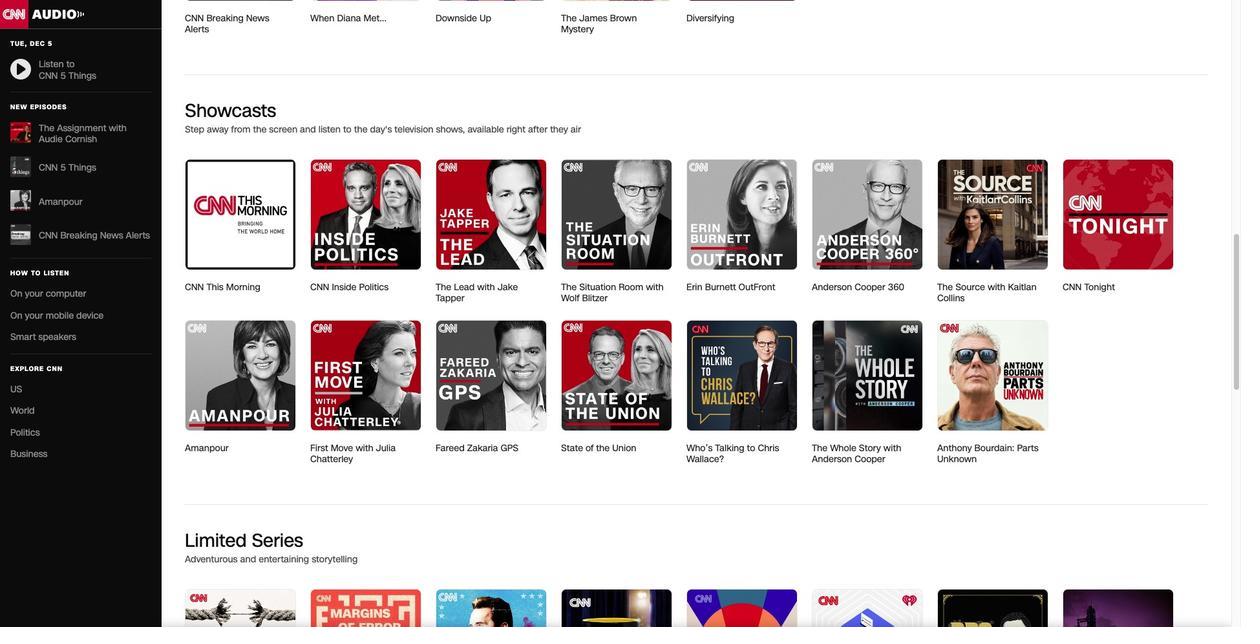 Task type: describe. For each thing, give the bounding box(es) containing it.
to
[[31, 269, 41, 278]]

the james brown mystery link
[[561, 0, 671, 36]]

the for the whole story with anderson cooper
[[812, 442, 828, 454]]

audie
[[39, 133, 63, 146]]

union
[[613, 442, 637, 454]]

right
[[507, 123, 526, 135]]

computer
[[46, 288, 86, 300]]

state of the union
[[561, 442, 637, 454]]

the for the james brown mystery
[[561, 12, 577, 24]]

cnn inside politics link
[[310, 159, 422, 293]]

cnn inside the cnn breaking news alerts
[[185, 12, 204, 24]]

your for mobile
[[25, 309, 43, 322]]

source
[[956, 281, 986, 293]]

0 vertical spatial cnn breaking news alerts
[[185, 12, 269, 36]]

things
[[69, 162, 96, 174]]

bourdain:
[[975, 442, 1015, 454]]

how to listen
[[10, 269, 70, 278]]

collins
[[938, 292, 965, 305]]

move
[[331, 442, 353, 454]]

listen
[[44, 269, 70, 278]]

to inside "who's talking to chris wallace?"
[[747, 442, 756, 454]]

talking
[[715, 442, 745, 454]]

360
[[888, 281, 905, 293]]

diversifying
[[687, 12, 735, 24]]

erin burnett outfront
[[687, 281, 776, 293]]

day's
[[370, 123, 392, 135]]

erin burnett outfront link
[[687, 159, 798, 293]]

adventurous
[[185, 553, 238, 566]]

0 horizontal spatial amanpour link
[[10, 190, 151, 214]]

whole
[[831, 442, 857, 454]]

to inside the showcasts step away from the screen and listen to the day's television shows, available right after they air
[[343, 123, 352, 135]]

anderson cooper 360 link
[[812, 159, 924, 293]]

limited series adventurous and entertaining storytelling
[[185, 528, 358, 566]]

cnn this morning link
[[185, 159, 296, 293]]

cooper inside the whole story with anderson cooper
[[855, 453, 886, 466]]

the situation room with wolf blitzer link
[[561, 159, 673, 305]]

assignment
[[57, 122, 106, 134]]

screen
[[269, 123, 298, 135]]

the for the situation room with wolf blitzer
[[561, 281, 577, 293]]

the situation room with wolf blitzer
[[561, 281, 664, 305]]

first move with julia chatterley
[[310, 442, 396, 466]]

0 horizontal spatial alerts
[[126, 230, 150, 242]]

air
[[571, 123, 581, 135]]

diana
[[337, 12, 361, 24]]

the whole story with anderson cooper
[[812, 442, 902, 466]]

downside
[[436, 12, 477, 24]]

smart speakers link
[[10, 331, 151, 343]]

device
[[76, 309, 104, 322]]

anthony
[[938, 442, 972, 454]]

with inside the situation room with wolf blitzer
[[646, 281, 664, 293]]

1 vertical spatial cnn breaking news alerts
[[39, 230, 150, 242]]

new episodes
[[10, 103, 67, 112]]

who's
[[687, 442, 713, 454]]

with for the source with kaitlan collins
[[988, 281, 1006, 293]]

smart speakers
[[10, 331, 76, 343]]

blitzer
[[582, 292, 608, 305]]

shows,
[[436, 123, 465, 135]]

wallace?
[[687, 453, 724, 466]]

tapper
[[436, 292, 465, 305]]

brown
[[610, 12, 637, 24]]

chatterley
[[310, 453, 353, 466]]

with for the assignment with audie cornish
[[109, 122, 127, 134]]

with for the lead with jake tapper
[[477, 281, 495, 293]]

room
[[619, 281, 644, 293]]

us
[[10, 383, 22, 395]]

the lead with jake tapper link
[[436, 159, 547, 305]]

1 vertical spatial breaking
[[60, 230, 98, 242]]

who's talking to chris wallace? link
[[687, 320, 798, 466]]

business link
[[10, 448, 151, 460]]

tonight
[[1085, 281, 1116, 293]]

fareed
[[436, 442, 465, 454]]

1 cooper from the top
[[855, 281, 886, 293]]

cnn inside politics
[[310, 281, 389, 293]]

0 vertical spatial politics
[[359, 281, 389, 293]]

limited
[[185, 528, 247, 553]]

the source with kaitlan collins link
[[938, 159, 1049, 305]]

world link
[[10, 405, 151, 417]]

available
[[468, 123, 504, 135]]

they
[[550, 123, 568, 135]]

of
[[586, 442, 594, 454]]

alerts inside the cnn breaking news alerts
[[185, 23, 209, 36]]

how
[[10, 269, 28, 278]]

outfront
[[739, 281, 776, 293]]

first move with julia chatterley link
[[310, 320, 422, 466]]

christiane amanpour image
[[185, 320, 296, 431]]

step
[[185, 123, 204, 135]]

1 vertical spatial amanpour
[[185, 442, 229, 454]]

fareed zakaria gps link
[[436, 320, 547, 454]]

your for computer
[[25, 288, 43, 300]]

after
[[528, 123, 548, 135]]

explore cnn
[[10, 364, 63, 373]]

anthony bourdain: parts unknown link
[[938, 320, 1049, 466]]



Task type: locate. For each thing, give the bounding box(es) containing it.
the for the source with kaitlan collins
[[938, 281, 953, 293]]

0 vertical spatial news
[[246, 12, 269, 24]]

with inside the whole story with anderson cooper
[[884, 442, 902, 454]]

parts
[[1018, 442, 1039, 454]]

storytelling
[[312, 553, 358, 566]]

mystery
[[561, 23, 594, 36]]

1 horizontal spatial amanpour link
[[185, 320, 296, 454]]

first
[[310, 442, 328, 454]]

on your mobile device
[[10, 309, 104, 322]]

kaitlan
[[1009, 281, 1037, 293]]

zakaria
[[467, 442, 498, 454]]

cnn tonight
[[1063, 281, 1116, 293]]

1 vertical spatial amanpour link
[[185, 320, 296, 454]]

1 vertical spatial to
[[747, 442, 756, 454]]

and inside limited series adventurous and entertaining storytelling
[[240, 553, 256, 566]]

the left 'whole'
[[812, 442, 828, 454]]

the inside the james brown mystery
[[561, 12, 577, 24]]

news for leftmost cnn breaking news alerts link
[[100, 230, 123, 242]]

5
[[60, 162, 66, 174]]

to right listen
[[343, 123, 352, 135]]

and left listen
[[300, 123, 316, 135]]

television
[[395, 123, 434, 135]]

the left the 'lead'
[[436, 281, 452, 293]]

cnn 5 things link
[[10, 156, 151, 180]]

wolf
[[561, 292, 580, 305]]

2 your from the top
[[25, 309, 43, 322]]

on for on your mobile device
[[10, 309, 22, 322]]

the for the assignment with audie cornish
[[39, 122, 54, 134]]

1 horizontal spatial the
[[354, 123, 368, 135]]

0 vertical spatial cooper
[[855, 281, 886, 293]]

from
[[231, 123, 251, 135]]

dana bash and manu raju image
[[310, 159, 422, 270]]

news inside the cnn breaking news alerts
[[246, 12, 269, 24]]

mobile
[[46, 309, 74, 322]]

on
[[10, 288, 22, 300], [10, 309, 22, 322]]

lead
[[454, 281, 475, 293]]

with for first move with julia chatterley
[[356, 442, 374, 454]]

anderson inside anderson cooper 360 link
[[812, 281, 853, 293]]

0 horizontal spatial politics
[[10, 427, 40, 439]]

1 vertical spatial alerts
[[126, 230, 150, 242]]

the inside the assignment with audie cornish
[[39, 122, 54, 134]]

explore
[[10, 364, 44, 373]]

the lead with jake tapper
[[436, 281, 518, 305]]

0 vertical spatial your
[[25, 288, 43, 300]]

the inside the lead with jake tapper
[[436, 281, 452, 293]]

amanpour link
[[10, 190, 151, 214], [185, 320, 296, 454]]

the left source
[[938, 281, 953, 293]]

who's talking to chris wallace?
[[687, 442, 780, 466]]

showcasts step away from the screen and listen to the day's television shows, available right after they air
[[185, 98, 581, 135]]

1 horizontal spatial alerts
[[185, 23, 209, 36]]

breaking
[[207, 12, 244, 24], [60, 230, 98, 242]]

with
[[109, 122, 127, 134], [477, 281, 495, 293], [646, 281, 664, 293], [988, 281, 1006, 293], [356, 442, 374, 454], [884, 442, 902, 454]]

and left "entertaining"
[[240, 553, 256, 566]]

the inside state of the union link
[[597, 442, 610, 454]]

1 vertical spatial on
[[10, 309, 22, 322]]

0 vertical spatial to
[[343, 123, 352, 135]]

state of the union link
[[561, 320, 673, 454]]

the assignment with audie cornish link
[[10, 122, 151, 146]]

with right room
[[646, 281, 664, 293]]

0 horizontal spatial and
[[240, 553, 256, 566]]

1 horizontal spatial breaking
[[207, 12, 244, 24]]

politics right inside
[[359, 281, 389, 293]]

1 vertical spatial your
[[25, 309, 43, 322]]

on up smart
[[10, 309, 22, 322]]

politics link
[[10, 427, 151, 439]]

the right of
[[597, 442, 610, 454]]

on your mobile device link
[[10, 309, 151, 322]]

0 horizontal spatial cnn breaking news alerts link
[[10, 224, 151, 248]]

0 horizontal spatial the
[[253, 123, 267, 135]]

cnn breaking news alerts
[[185, 12, 269, 36], [39, 230, 150, 242]]

1 anderson from the top
[[812, 281, 853, 293]]

1 horizontal spatial to
[[747, 442, 756, 454]]

0 vertical spatial anderson
[[812, 281, 853, 293]]

your
[[25, 288, 43, 300], [25, 309, 43, 322]]

anderson inside the whole story with anderson cooper
[[812, 453, 853, 466]]

gps
[[501, 442, 519, 454]]

with inside first move with julia chatterley
[[356, 442, 374, 454]]

cornish
[[65, 133, 97, 146]]

1 on from the top
[[10, 288, 22, 300]]

smart
[[10, 331, 36, 343]]

on down how
[[10, 288, 22, 300]]

world
[[10, 405, 35, 417]]

0 vertical spatial cnn breaking news alerts link
[[185, 0, 295, 36]]

politics down world
[[10, 427, 40, 439]]

anderson left story
[[812, 453, 853, 466]]

story
[[859, 442, 881, 454]]

0 horizontal spatial news
[[100, 230, 123, 242]]

erin
[[687, 281, 703, 293]]

1 your from the top
[[25, 288, 43, 300]]

this
[[207, 281, 224, 293]]

0 horizontal spatial breaking
[[60, 230, 98, 242]]

on for on your computer
[[10, 288, 22, 300]]

cnn
[[185, 12, 204, 24], [39, 162, 58, 174], [39, 230, 58, 242], [185, 281, 204, 293], [310, 281, 329, 293], [1063, 281, 1082, 293], [47, 364, 63, 373]]

the left blitzer
[[561, 281, 577, 293]]

1 vertical spatial politics
[[10, 427, 40, 439]]

and inside the showcasts step away from the screen and listen to the day's television shows, available right after they air
[[300, 123, 316, 135]]

2 horizontal spatial the
[[597, 442, 610, 454]]

when diana met...
[[310, 12, 387, 24]]

1 horizontal spatial amanpour
[[185, 442, 229, 454]]

when diana met... link
[[310, 0, 420, 24]]

the inside the source with kaitlan collins
[[938, 281, 953, 293]]

the source with kaitlan collins
[[938, 281, 1037, 305]]

state
[[561, 442, 583, 454]]

and
[[300, 123, 316, 135], [240, 553, 256, 566]]

with left julia at left bottom
[[356, 442, 374, 454]]

0 vertical spatial breaking
[[207, 12, 244, 24]]

diversifying link
[[687, 0, 797, 24]]

unknown
[[938, 453, 977, 466]]

the left day's
[[354, 123, 368, 135]]

0 vertical spatial on
[[10, 288, 22, 300]]

with inside the lead with jake tapper
[[477, 281, 495, 293]]

breaking inside the cnn breaking news alerts
[[207, 12, 244, 24]]

1 vertical spatial cooper
[[855, 453, 886, 466]]

0 horizontal spatial to
[[343, 123, 352, 135]]

the left james
[[561, 12, 577, 24]]

1 vertical spatial anderson
[[812, 453, 853, 466]]

with right assignment
[[109, 122, 127, 134]]

cnn this morning
[[185, 281, 261, 293]]

the inside the whole story with anderson cooper
[[812, 442, 828, 454]]

1 vertical spatial and
[[240, 553, 256, 566]]

met...
[[364, 12, 387, 24]]

0 vertical spatial alerts
[[185, 23, 209, 36]]

with left the kaitlan
[[988, 281, 1006, 293]]

your up smart speakers
[[25, 309, 43, 322]]

with right story
[[884, 442, 902, 454]]

cnn 5 things
[[39, 162, 96, 174]]

speakers
[[38, 331, 76, 343]]

the right from
[[253, 123, 267, 135]]

the assignment with audie cornish
[[39, 122, 127, 146]]

downside up link
[[436, 0, 546, 24]]

0 vertical spatial amanpour link
[[10, 190, 151, 214]]

to left chris
[[747, 442, 756, 454]]

james
[[580, 12, 608, 24]]

1 horizontal spatial cnn breaking news alerts
[[185, 12, 269, 36]]

away
[[207, 123, 229, 135]]

0 horizontal spatial cnn breaking news alerts
[[39, 230, 150, 242]]

episodes
[[30, 103, 67, 112]]

the whole story with anderson cooper link
[[812, 320, 924, 466]]

fareed zakaria gps
[[436, 442, 519, 454]]

2 cooper from the top
[[855, 453, 886, 466]]

jake
[[498, 281, 518, 293]]

anderson left 360
[[812, 281, 853, 293]]

on your computer link
[[10, 288, 151, 300]]

with left the jake
[[477, 281, 495, 293]]

1 vertical spatial news
[[100, 230, 123, 242]]

0 horizontal spatial amanpour
[[39, 196, 83, 208]]

with inside the source with kaitlan collins
[[988, 281, 1006, 293]]

the
[[561, 12, 577, 24], [39, 122, 54, 134], [436, 281, 452, 293], [561, 281, 577, 293], [938, 281, 953, 293], [812, 442, 828, 454]]

alerts
[[185, 23, 209, 36], [126, 230, 150, 242]]

entertaining
[[259, 553, 309, 566]]

to
[[343, 123, 352, 135], [747, 442, 756, 454]]

up
[[480, 12, 492, 24]]

2 anderson from the top
[[812, 453, 853, 466]]

1 horizontal spatial cnn breaking news alerts link
[[185, 0, 295, 36]]

your down to on the left top of page
[[25, 288, 43, 300]]

politics
[[359, 281, 389, 293], [10, 427, 40, 439]]

1 horizontal spatial politics
[[359, 281, 389, 293]]

showcasts
[[185, 98, 276, 123]]

2 on from the top
[[10, 309, 22, 322]]

amanpour
[[39, 196, 83, 208], [185, 442, 229, 454]]

1 horizontal spatial and
[[300, 123, 316, 135]]

the down episodes on the top left of page
[[39, 122, 54, 134]]

cooper
[[855, 281, 886, 293], [855, 453, 886, 466]]

anderson cooper 360
[[812, 281, 905, 293]]

us link
[[10, 383, 151, 395]]

with inside the assignment with audie cornish
[[109, 122, 127, 134]]

news for topmost cnn breaking news alerts link
[[246, 12, 269, 24]]

the for the lead with jake tapper
[[436, 281, 452, 293]]

1 horizontal spatial news
[[246, 12, 269, 24]]

0 vertical spatial and
[[300, 123, 316, 135]]

the inside the situation room with wolf blitzer
[[561, 281, 577, 293]]

0 vertical spatial amanpour
[[39, 196, 83, 208]]

the james brown mystery
[[561, 12, 637, 36]]

when
[[310, 12, 335, 24]]

1 vertical spatial cnn breaking news alerts link
[[10, 224, 151, 248]]

situation
[[580, 281, 616, 293]]



Task type: vqa. For each thing, say whether or not it's contained in the screenshot.
placidly
no



